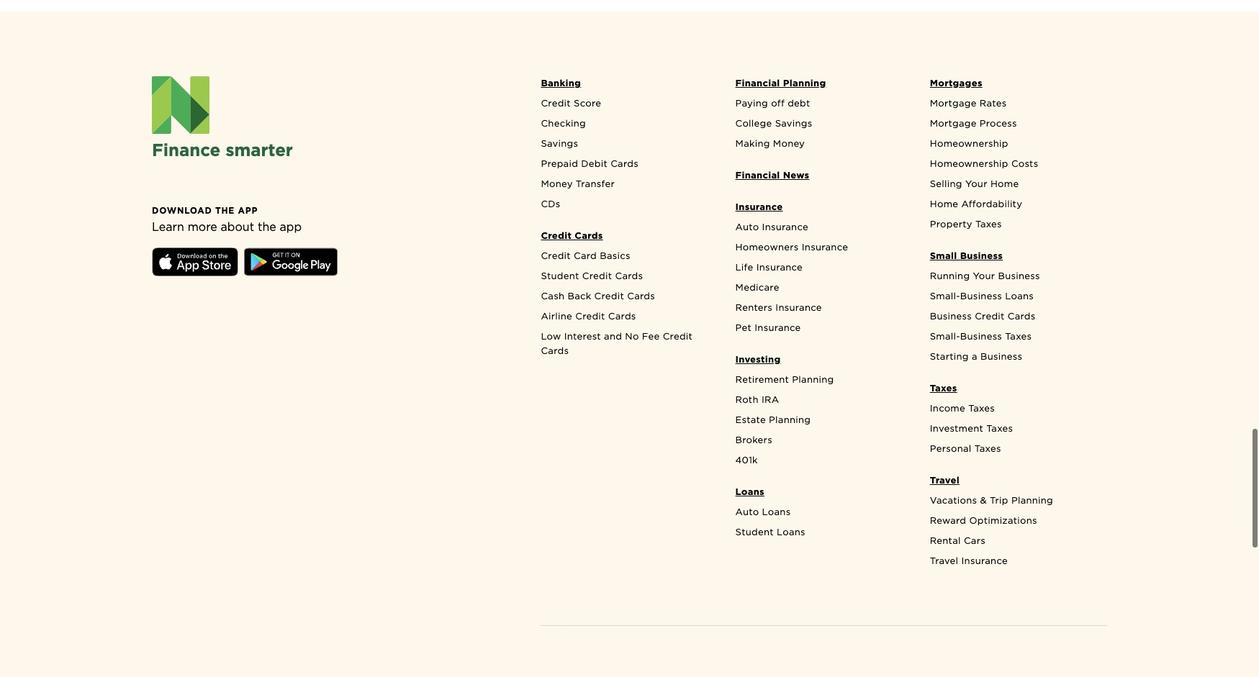 Task type: locate. For each thing, give the bounding box(es) containing it.
auto for auto loans
[[736, 507, 760, 518]]

student inside "link"
[[736, 527, 774, 538]]

mortgage down mortgage rates
[[930, 118, 977, 129]]

0 horizontal spatial savings
[[541, 138, 579, 149]]

mortgage rates link
[[923, 96, 1108, 117]]

retirement planning
[[736, 374, 834, 385]]

student up cash
[[541, 271, 580, 281]]

planning
[[784, 78, 827, 88], [793, 374, 834, 385], [769, 415, 811, 426], [1012, 495, 1054, 506]]

financial up paying
[[736, 78, 781, 88]]

1 small- from the top
[[930, 291, 961, 302]]

airline
[[541, 311, 573, 322]]

small-business loans
[[930, 291, 1034, 302]]

insurance down homeowners insurance
[[757, 262, 803, 273]]

mortgage inside mortgage rates link
[[930, 98, 977, 109]]

0 vertical spatial your
[[966, 178, 988, 189]]

cards inside low interest and no fee credit cards
[[541, 346, 569, 356]]

smarter
[[226, 140, 293, 160]]

the up "learn more about the app" link
[[215, 205, 235, 216]]

cards
[[611, 158, 639, 169], [575, 230, 603, 241], [615, 271, 643, 281], [628, 291, 655, 302], [609, 311, 636, 322], [1008, 311, 1036, 322], [541, 346, 569, 356]]

student loans link
[[729, 526, 913, 546]]

business down business credit cards
[[961, 331, 1003, 342]]

0 horizontal spatial home
[[930, 199, 959, 209]]

401k link
[[729, 454, 913, 474]]

travel up vacations at the bottom of the page
[[930, 475, 960, 486]]

homeownership for homeownership
[[930, 138, 1009, 149]]

1 vertical spatial your
[[974, 271, 996, 281]]

life insurance link
[[729, 261, 913, 281]]

1 horizontal spatial home
[[991, 178, 1020, 189]]

student for auto
[[736, 527, 774, 538]]

home down homeownership costs link
[[991, 178, 1020, 189]]

1 vertical spatial small-
[[930, 331, 961, 342]]

insurance down cars
[[962, 556, 1008, 567]]

homeownership down mortgage process
[[930, 138, 1009, 149]]

mortgages link
[[923, 76, 1108, 96]]

home
[[991, 178, 1020, 189], [930, 199, 959, 209]]

cards down cash back credit cards link
[[609, 311, 636, 322]]

taxes up investment taxes
[[969, 403, 996, 414]]

small- up starting
[[930, 331, 961, 342]]

business down small-business taxes "link"
[[981, 351, 1023, 362]]

about
[[221, 220, 254, 234]]

homeownership for homeownership costs
[[930, 158, 1009, 169]]

taxes down the affordability
[[976, 219, 1003, 230]]

taxes down investment taxes
[[975, 444, 1002, 454]]

planning down travel link
[[1012, 495, 1054, 506]]

ira
[[762, 395, 780, 405]]

business up running your business
[[961, 251, 1003, 261]]

1 financial from the top
[[736, 78, 781, 88]]

cards down small-business loans link at the right top
[[1008, 311, 1036, 322]]

app up about
[[238, 205, 258, 216]]

your for selling
[[966, 178, 988, 189]]

auto up homeowners
[[736, 222, 760, 232]]

investment taxes
[[930, 423, 1014, 434]]

1 vertical spatial student
[[736, 527, 774, 538]]

card
[[574, 251, 597, 261]]

insurance for travel insurance
[[962, 556, 1008, 567]]

0 vertical spatial small-
[[930, 291, 961, 302]]

0 horizontal spatial student
[[541, 271, 580, 281]]

savings link
[[534, 137, 719, 157]]

student for credit
[[541, 271, 580, 281]]

homeownership link
[[923, 137, 1108, 157]]

1 vertical spatial savings
[[541, 138, 579, 149]]

travel down rental
[[930, 556, 959, 567]]

planning for retirement planning
[[793, 374, 834, 385]]

1 horizontal spatial app
[[280, 220, 302, 234]]

auto loans link
[[729, 505, 913, 526]]

income taxes
[[930, 403, 996, 414]]

finance smarter
[[152, 140, 293, 160]]

financial down making
[[736, 170, 781, 181]]

pet insurance link
[[729, 321, 913, 341]]

insurance down medicare link
[[776, 302, 822, 313]]

roth ira link
[[729, 393, 913, 413]]

0 vertical spatial financial
[[736, 78, 781, 88]]

1 mortgage from the top
[[930, 98, 977, 109]]

2 travel from the top
[[930, 556, 959, 567]]

loans up student loans
[[763, 507, 791, 518]]

homeownership up selling your home
[[930, 158, 1009, 169]]

roth
[[736, 395, 759, 405]]

interest
[[565, 331, 601, 342]]

renters insurance link
[[729, 301, 913, 321]]

auto up student loans
[[736, 507, 760, 518]]

score
[[574, 98, 602, 109]]

1 homeownership from the top
[[930, 138, 1009, 149]]

business inside "link"
[[961, 331, 1003, 342]]

auto for auto insurance
[[736, 222, 760, 232]]

1 vertical spatial the
[[258, 220, 276, 234]]

home inside 'link'
[[930, 199, 959, 209]]

1 vertical spatial travel
[[930, 556, 959, 567]]

financial planning link
[[729, 76, 913, 96]]

taxes up income
[[930, 383, 958, 394]]

property
[[930, 219, 973, 230]]

investing
[[736, 354, 781, 365]]

low interest and no fee credit cards
[[541, 331, 693, 356]]

download on the app store image
[[152, 248, 238, 276]]

2 small- from the top
[[930, 331, 961, 342]]

1 travel from the top
[[930, 475, 960, 486]]

credit card basics
[[541, 251, 631, 261]]

credit card basics link
[[534, 249, 719, 269]]

2 mortgage from the top
[[930, 118, 977, 129]]

making money link
[[729, 137, 913, 157]]

credit up interest
[[576, 311, 606, 322]]

1 auto from the top
[[736, 222, 760, 232]]

auto inside "auto insurance" link
[[736, 222, 760, 232]]

back
[[568, 291, 592, 302]]

small business link
[[923, 249, 1108, 269]]

0 horizontal spatial the
[[215, 205, 235, 216]]

homeownership costs link
[[923, 157, 1108, 177]]

the
[[215, 205, 235, 216], [258, 220, 276, 234]]

0 vertical spatial the
[[215, 205, 235, 216]]

business down small business link at top right
[[999, 271, 1041, 281]]

taxes down business credit cards link
[[1006, 331, 1032, 342]]

1 horizontal spatial savings
[[776, 118, 813, 129]]

brokers link
[[729, 433, 913, 454]]

taxes
[[976, 219, 1003, 230], [1006, 331, 1032, 342], [930, 383, 958, 394], [969, 403, 996, 414], [987, 423, 1014, 434], [975, 444, 1002, 454]]

financial for financial news
[[736, 170, 781, 181]]

1 vertical spatial homeownership
[[930, 158, 1009, 169]]

money down prepaid
[[541, 178, 573, 189]]

small- inside "link"
[[930, 331, 961, 342]]

planning for financial planning
[[784, 78, 827, 88]]

financial
[[736, 78, 781, 88], [736, 170, 781, 181]]

your for running
[[974, 271, 996, 281]]

1 horizontal spatial student
[[736, 527, 774, 538]]

savings up prepaid
[[541, 138, 579, 149]]

your up small-business loans
[[974, 271, 996, 281]]

credit up cash back credit cards at the top
[[583, 271, 612, 281]]

loans
[[1006, 291, 1034, 302], [736, 487, 765, 498], [763, 507, 791, 518], [777, 527, 806, 538]]

student credit cards
[[541, 271, 643, 281]]

cards down credit card basics link
[[615, 271, 643, 281]]

1 vertical spatial home
[[930, 199, 959, 209]]

reward optimizations
[[930, 516, 1038, 526]]

app up "get it on google play" image
[[280, 220, 302, 234]]

0 vertical spatial mortgage
[[930, 98, 977, 109]]

travel insurance
[[930, 556, 1008, 567]]

taxes link
[[923, 382, 1108, 402]]

1 vertical spatial mortgage
[[930, 118, 977, 129]]

cash back credit cards
[[541, 291, 655, 302]]

investing link
[[729, 353, 913, 373]]

1 horizontal spatial money
[[774, 138, 805, 149]]

insurance up auto insurance
[[736, 202, 783, 212]]

insurance down renters insurance
[[755, 323, 801, 333]]

cars
[[964, 536, 986, 547]]

cds
[[541, 199, 561, 209]]

credit right fee
[[663, 331, 693, 342]]

nerdwallet home page image
[[152, 76, 210, 134]]

reward
[[930, 516, 967, 526]]

cards down low
[[541, 346, 569, 356]]

life
[[736, 262, 754, 273]]

0 vertical spatial money
[[774, 138, 805, 149]]

small- down the running
[[930, 291, 961, 302]]

credit
[[541, 98, 571, 109], [541, 230, 572, 241], [541, 251, 571, 261], [583, 271, 612, 281], [595, 291, 625, 302], [576, 311, 606, 322], [975, 311, 1005, 322], [663, 331, 693, 342]]

business credit cards
[[930, 311, 1036, 322]]

mortgage down mortgages
[[930, 98, 977, 109]]

planning down ira
[[769, 415, 811, 426]]

medicare
[[736, 282, 780, 293]]

finance
[[152, 140, 221, 160]]

2 financial from the top
[[736, 170, 781, 181]]

0 vertical spatial savings
[[776, 118, 813, 129]]

auto inside auto loans link
[[736, 507, 760, 518]]

money down college savings
[[774, 138, 805, 149]]

credit down the 'credit cards'
[[541, 251, 571, 261]]

insurance down "auto insurance" link
[[802, 242, 849, 253]]

business inside "link"
[[981, 351, 1023, 362]]

loans up auto loans
[[736, 487, 765, 498]]

2 homeownership from the top
[[930, 158, 1009, 169]]

your up home affordability
[[966, 178, 988, 189]]

retirement planning link
[[729, 373, 913, 393]]

1 vertical spatial auto
[[736, 507, 760, 518]]

credit down small-business loans
[[975, 311, 1005, 322]]

planning up debt
[[784, 78, 827, 88]]

taxes down income taxes link
[[987, 423, 1014, 434]]

0 horizontal spatial money
[[541, 178, 573, 189]]

credit down "student credit cards" link
[[595, 291, 625, 302]]

0 vertical spatial homeownership
[[930, 138, 1009, 149]]

roth ira
[[736, 395, 780, 405]]

mortgage inside the 'mortgage process' link
[[930, 118, 977, 129]]

insurance
[[736, 202, 783, 212], [763, 222, 809, 232], [802, 242, 849, 253], [757, 262, 803, 273], [776, 302, 822, 313], [755, 323, 801, 333], [962, 556, 1008, 567]]

optimizations
[[970, 516, 1038, 526]]

financial for financial planning
[[736, 78, 781, 88]]

0 vertical spatial student
[[541, 271, 580, 281]]

insurance up homeowners insurance
[[763, 222, 809, 232]]

student down auto loans
[[736, 527, 774, 538]]

running your business
[[930, 271, 1041, 281]]

starting a business
[[930, 351, 1023, 362]]

business credit cards link
[[923, 310, 1108, 330]]

loans inside "link"
[[777, 527, 806, 538]]

planning down investing link
[[793, 374, 834, 385]]

small-business loans link
[[923, 289, 1108, 310]]

homeownership
[[930, 138, 1009, 149], [930, 158, 1009, 169]]

money
[[774, 138, 805, 149], [541, 178, 573, 189]]

0 horizontal spatial app
[[238, 205, 258, 216]]

selling your home link
[[923, 177, 1108, 197]]

1 vertical spatial money
[[541, 178, 573, 189]]

insurance for renters insurance
[[776, 302, 822, 313]]

income taxes link
[[923, 402, 1108, 422]]

college savings
[[736, 118, 813, 129]]

pet
[[736, 323, 752, 333]]

business up small-business taxes
[[930, 311, 972, 322]]

savings down debt
[[776, 118, 813, 129]]

0 vertical spatial travel
[[930, 475, 960, 486]]

loans link
[[729, 485, 913, 505]]

loans down auto loans link
[[777, 527, 806, 538]]

1 vertical spatial app
[[280, 220, 302, 234]]

estate planning
[[736, 415, 811, 426]]

running
[[930, 271, 971, 281]]

home down selling in the right top of the page
[[930, 199, 959, 209]]

financial news
[[736, 170, 810, 181]]

2 auto from the top
[[736, 507, 760, 518]]

brokers
[[736, 435, 773, 446]]

the right about
[[258, 220, 276, 234]]

1 vertical spatial financial
[[736, 170, 781, 181]]

0 vertical spatial auto
[[736, 222, 760, 232]]



Task type: vqa. For each thing, say whether or not it's contained in the screenshot.
this within the Generally, Younger People Pay Less For Life Insurance. This Is Because As You Age, Your Life Expectancy Goes Down, And The Likelihood Of Your Insurer Having To Pay Out Your Policy Goes Up. That'S Why It'S Wise To Buy Life Insurance As Early As Possible; The Longer You Wait, The More Your Rates Will Increase Based Solely On Age.
no



Task type: describe. For each thing, give the bounding box(es) containing it.
airline credit cards link
[[534, 310, 719, 330]]

transfer
[[576, 178, 615, 189]]

running your business link
[[923, 269, 1108, 289]]

affordability
[[962, 199, 1023, 209]]

mortgage for mortgage process
[[930, 118, 977, 129]]

financial news link
[[729, 168, 913, 189]]

insurance for homeowners insurance
[[802, 242, 849, 253]]

mortgage for mortgage rates
[[930, 98, 977, 109]]

student loans
[[736, 527, 806, 538]]

off
[[772, 98, 785, 109]]

money inside making money link
[[774, 138, 805, 149]]

no
[[626, 331, 639, 342]]

small business
[[930, 251, 1003, 261]]

pet insurance
[[736, 323, 801, 333]]

credit down banking
[[541, 98, 571, 109]]

estate planning link
[[729, 413, 913, 433]]

0 vertical spatial home
[[991, 178, 1020, 189]]

cards down "student credit cards" link
[[628, 291, 655, 302]]

personal
[[930, 444, 972, 454]]

cards up credit card basics
[[575, 230, 603, 241]]

student credit cards link
[[534, 269, 719, 289]]

homeowners insurance
[[736, 242, 849, 253]]

a
[[972, 351, 978, 362]]

money inside money transfer link
[[541, 178, 573, 189]]

credit score
[[541, 98, 602, 109]]

insurance link
[[729, 200, 913, 220]]

download the app learn more about the app
[[152, 205, 302, 234]]

taxes for personal taxes
[[975, 444, 1002, 454]]

news
[[784, 170, 810, 181]]

taxes for property taxes
[[976, 219, 1003, 230]]

renters
[[736, 302, 773, 313]]

loans down running your business link
[[1006, 291, 1034, 302]]

cards down savings link
[[611, 158, 639, 169]]

making money
[[736, 138, 805, 149]]

checking link
[[534, 117, 719, 137]]

cash back credit cards link
[[534, 289, 719, 310]]

travel for travel
[[930, 475, 960, 486]]

banking
[[541, 78, 581, 88]]

property taxes
[[930, 219, 1003, 230]]

vacations & trip planning
[[930, 495, 1054, 506]]

estate
[[736, 415, 766, 426]]

life insurance
[[736, 262, 803, 273]]

basics
[[600, 251, 631, 261]]

process
[[980, 118, 1018, 129]]

prepaid debit cards
[[541, 158, 639, 169]]

paying off debt link
[[729, 96, 913, 117]]

credit inside low interest and no fee credit cards
[[663, 331, 693, 342]]

rental cars
[[930, 536, 986, 547]]

1 horizontal spatial the
[[258, 220, 276, 234]]

insurance for life insurance
[[757, 262, 803, 273]]

auto insurance
[[736, 222, 809, 232]]

making
[[736, 138, 771, 149]]

insurance for pet insurance
[[755, 323, 801, 333]]

banking link
[[534, 76, 719, 96]]

cash
[[541, 291, 565, 302]]

planning for estate planning
[[769, 415, 811, 426]]

mortgage process link
[[923, 117, 1108, 137]]

low interest and no fee credit cards link
[[534, 330, 719, 364]]

small- for small-business loans
[[930, 291, 961, 302]]

savings inside savings link
[[541, 138, 579, 149]]

personal taxes link
[[923, 442, 1108, 462]]

taxes inside "link"
[[1006, 331, 1032, 342]]

investment
[[930, 423, 984, 434]]

small- for small-business taxes
[[930, 331, 961, 342]]

starting a business link
[[923, 350, 1108, 370]]

small-business taxes link
[[923, 330, 1108, 350]]

debit
[[581, 158, 608, 169]]

costs
[[1012, 158, 1039, 169]]

homeowners insurance link
[[729, 240, 913, 261]]

homeowners
[[736, 242, 799, 253]]

download
[[152, 205, 212, 216]]

insurance for auto insurance
[[763, 222, 809, 232]]

mortgage rates
[[930, 98, 1007, 109]]

money transfer
[[541, 178, 615, 189]]

taxes for income taxes
[[969, 403, 996, 414]]

401k
[[736, 455, 758, 466]]

prepaid debit cards link
[[534, 157, 719, 177]]

trip
[[990, 495, 1009, 506]]

rates
[[980, 98, 1007, 109]]

&
[[981, 495, 987, 506]]

debt
[[788, 98, 811, 109]]

credit cards
[[541, 230, 603, 241]]

small-business taxes
[[930, 331, 1032, 342]]

home affordability link
[[923, 197, 1108, 217]]

and
[[604, 331, 622, 342]]

savings inside college savings link
[[776, 118, 813, 129]]

mortgages
[[930, 78, 983, 88]]

business up business credit cards
[[961, 291, 1003, 302]]

0 vertical spatial app
[[238, 205, 258, 216]]

paying
[[736, 98, 769, 109]]

travel for travel insurance
[[930, 556, 959, 567]]

auto insurance link
[[729, 220, 913, 240]]

homeownership costs
[[930, 158, 1039, 169]]

money transfer link
[[534, 177, 719, 197]]

mortgage process
[[930, 118, 1018, 129]]

vacations
[[930, 495, 978, 506]]

get it on google play image
[[244, 248, 338, 276]]

retirement
[[736, 374, 790, 385]]

taxes for investment taxes
[[987, 423, 1014, 434]]

learn more about the app link
[[152, 220, 302, 234]]

credit down cds
[[541, 230, 572, 241]]



